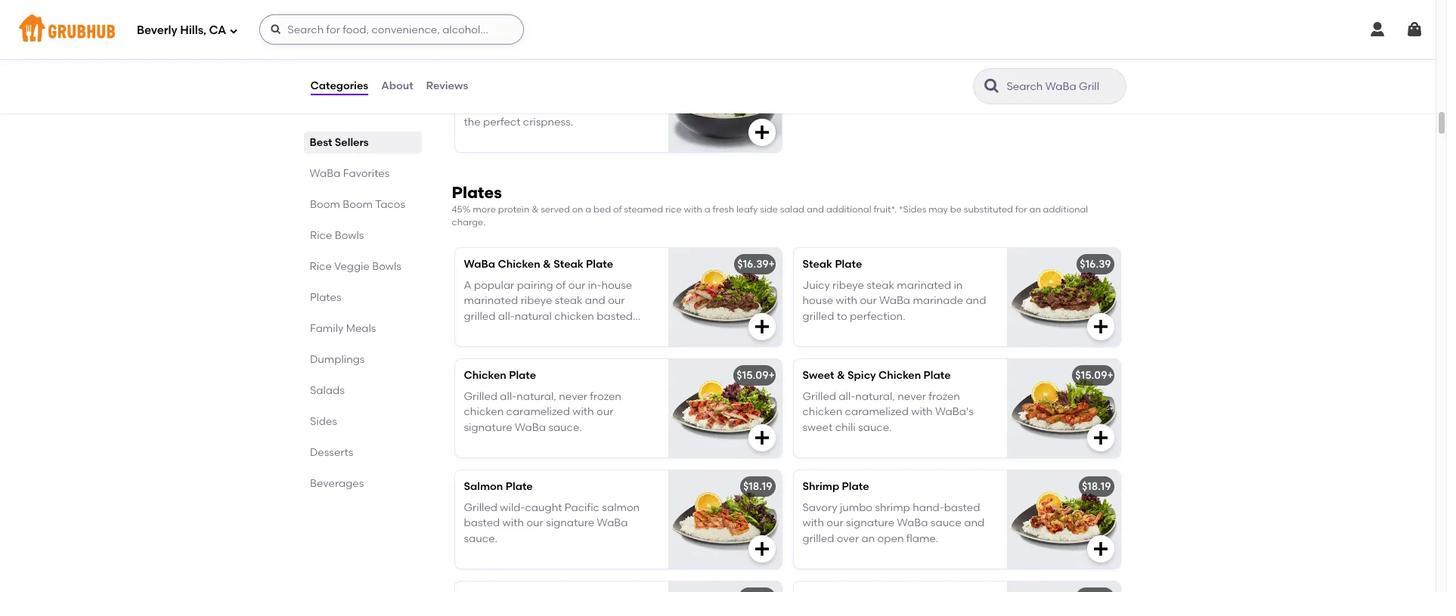 Task type: locate. For each thing, give the bounding box(es) containing it.
steamed
[[584, 100, 629, 113], [624, 204, 663, 215]]

$15.09 + for grilled all-natural, never frozen chicken caramelized with waba's sweet chili sauce.
[[1076, 369, 1114, 382]]

$18.19
[[743, 480, 772, 493], [1082, 480, 1111, 493]]

and right sauce
[[964, 517, 985, 530]]

and right marinade
[[966, 295, 986, 307]]

2 never from the left
[[898, 390, 926, 403]]

ribeye inside juicy ribeye steak marinated in house with our waba marinade and grilled to perfection.
[[833, 279, 864, 292]]

natural
[[515, 310, 552, 323]]

an inside savory jumbo shrimp hand-basted with our signature waba sauce and grilled over an open flame.
[[862, 532, 875, 545]]

0 vertical spatial rice
[[310, 229, 332, 242]]

a
[[586, 204, 592, 215], [705, 204, 711, 215]]

1 horizontal spatial steak
[[803, 258, 833, 271]]

fresh left leafy
[[713, 204, 734, 215]]

0 horizontal spatial $15.09
[[737, 369, 769, 382]]

1 steak from the left
[[554, 258, 584, 271]]

0 vertical spatial steamed
[[584, 100, 629, 113]]

never for our
[[559, 390, 588, 403]]

shrimp plate
[[803, 480, 869, 493]]

grilled inside a popular pairing of our in-house marinated ribeye steak and our grilled all-natural chicken basted with our signature waba sauce.
[[464, 310, 496, 323]]

0 horizontal spatial fresh
[[555, 85, 580, 98]]

best sellers tab
[[310, 135, 416, 150]]

to inside a combination of fresh carrots, broccoli, and cabbage steamed to the perfect crispness.
[[632, 100, 643, 113]]

additional left fruit*.
[[826, 204, 872, 215]]

0 horizontal spatial additional
[[826, 204, 872, 215]]

a right on
[[586, 204, 592, 215]]

2 vertical spatial &
[[837, 369, 845, 382]]

marinated down popular
[[464, 295, 518, 307]]

1 vertical spatial an
[[862, 532, 875, 545]]

0 horizontal spatial sauce.
[[464, 532, 498, 545]]

family meals tab
[[310, 321, 416, 337]]

of up cabbage
[[542, 85, 552, 98]]

all- for chicken
[[500, 390, 517, 403]]

salmon plate image
[[668, 470, 782, 569]]

boom
[[310, 198, 340, 211], [342, 198, 372, 211]]

1 vertical spatial rice
[[310, 260, 332, 273]]

best sellers
[[310, 136, 369, 149]]

0 horizontal spatial a
[[586, 204, 592, 215]]

0 horizontal spatial boom
[[310, 198, 340, 211]]

of right "pairing" on the top
[[556, 279, 566, 292]]

1 frozen from the left
[[590, 390, 621, 403]]

of inside plates 45% more protein & served on a bed of steamed rice with a fresh leafy side salad and additional fruit*. *sides may be substituted for an additional charge.
[[613, 204, 622, 215]]

tofu plate image
[[1007, 581, 1120, 592]]

chicken down in-
[[554, 310, 594, 323]]

natural, inside grilled all-natural, never frozen chicken caramelized with our signature waba sauce.
[[517, 390, 557, 403]]

plate up grilled all-natural, never frozen chicken caramelized with our signature waba sauce.
[[509, 369, 536, 382]]

grilled left over
[[803, 532, 834, 545]]

an right over
[[862, 532, 875, 545]]

grilled down sweet
[[803, 390, 836, 403]]

caught
[[525, 501, 562, 514]]

0 vertical spatial fresh
[[555, 85, 580, 98]]

0 horizontal spatial &
[[532, 204, 539, 215]]

1 vertical spatial plates
[[310, 291, 341, 304]]

waba left sauce.
[[558, 325, 589, 338]]

and inside savory jumbo shrimp hand-basted with our signature waba sauce and grilled over an open flame.
[[964, 517, 985, 530]]

0 horizontal spatial natural,
[[517, 390, 557, 403]]

grilled inside savory jumbo shrimp hand-basted with our signature waba sauce and grilled over an open flame.
[[803, 532, 834, 545]]

sauce. inside grilled all-natural, never frozen chicken caramelized with waba's sweet chili sauce.
[[858, 421, 892, 434]]

grilled inside juicy ribeye steak marinated in house with our waba marinade and grilled to perfection.
[[803, 310, 834, 323]]

natural, inside grilled all-natural, never frozen chicken caramelized with waba's sweet chili sauce.
[[855, 390, 895, 403]]

plates tab
[[310, 290, 416, 306]]

0 horizontal spatial bowls
[[334, 229, 364, 242]]

and inside a popular pairing of our in-house marinated ribeye steak and our grilled all-natural chicken basted with our signature waba sauce.
[[585, 295, 606, 307]]

desserts
[[310, 446, 353, 459]]

2 natural, from the left
[[855, 390, 895, 403]]

salmon
[[464, 480, 503, 493]]

signature inside grilled all-natural, never frozen chicken caramelized with our signature waba sauce.
[[464, 421, 512, 434]]

broccoli,
[[464, 100, 508, 113]]

$18.19 for savory jumbo shrimp hand-basted with our signature waba sauce and grilled over an open flame.
[[1082, 480, 1111, 493]]

2 $16.39 from the left
[[1080, 258, 1111, 271]]

steak down the waba chicken & steak plate
[[555, 295, 583, 307]]

waba up flame.
[[897, 517, 928, 530]]

1 never from the left
[[559, 390, 588, 403]]

caramelized inside grilled all-natural, never frozen chicken caramelized with our signature waba sauce.
[[506, 406, 570, 419]]

0 horizontal spatial of
[[542, 85, 552, 98]]

1 horizontal spatial marinated
[[897, 279, 951, 292]]

2 horizontal spatial basted
[[944, 501, 980, 514]]

svg image for juicy ribeye steak marinated in house with our waba marinade and grilled to perfection.
[[1092, 318, 1110, 336]]

0 vertical spatial house
[[602, 279, 632, 292]]

caramelized up chili at the right bottom of the page
[[845, 406, 909, 419]]

signature down jumbo
[[846, 517, 895, 530]]

a right rice
[[705, 204, 711, 215]]

our inside savory jumbo shrimp hand-basted with our signature waba sauce and grilled over an open flame.
[[827, 517, 844, 530]]

1 additional from the left
[[826, 204, 872, 215]]

1 vertical spatial fresh
[[713, 204, 734, 215]]

caramelized
[[506, 406, 570, 419], [845, 406, 909, 419]]

house up sauce.
[[602, 279, 632, 292]]

1 horizontal spatial never
[[898, 390, 926, 403]]

signature down chicken plate
[[464, 421, 512, 434]]

all- down chicken plate
[[500, 390, 517, 403]]

2 frozen from the left
[[929, 390, 960, 403]]

waba
[[310, 167, 341, 180], [464, 258, 495, 271], [880, 295, 911, 307], [558, 325, 589, 338], [515, 421, 546, 434], [597, 517, 628, 530], [897, 517, 928, 530]]

a for a combination of fresh carrots, broccoli, and cabbage steamed to the perfect crispness.
[[464, 85, 472, 98]]

grilled inside grilled all-natural, never frozen chicken caramelized with our signature waba sauce.
[[464, 390, 498, 403]]

frozen inside grilled all-natural, never frozen chicken caramelized with our signature waba sauce.
[[590, 390, 621, 403]]

& inside plates 45% more protein & served on a bed of steamed rice with a fresh leafy side salad and additional fruit*. *sides may be substituted for an additional charge.
[[532, 204, 539, 215]]

1 caramelized from the left
[[506, 406, 570, 419]]

caramelized down chicken plate
[[506, 406, 570, 419]]

0 vertical spatial basted
[[597, 310, 633, 323]]

chicken for sweet & spicy chicken plate
[[803, 406, 843, 419]]

of inside a popular pairing of our in-house marinated ribeye steak and our grilled all-natural chicken basted with our signature waba sauce.
[[556, 279, 566, 292]]

basted inside grilled wild-caught pacific salmon basted with our signature waba sauce.
[[464, 517, 500, 530]]

2 $18.19 from the left
[[1082, 480, 1111, 493]]

plate
[[586, 258, 613, 271], [835, 258, 862, 271], [509, 369, 536, 382], [924, 369, 951, 382], [506, 480, 533, 493], [842, 480, 869, 493]]

plantspired plate image
[[668, 581, 782, 592]]

and
[[511, 100, 531, 113], [807, 204, 824, 215], [585, 295, 606, 307], [966, 295, 986, 307], [964, 517, 985, 530]]

search icon image
[[983, 77, 1001, 95]]

1 horizontal spatial sauce.
[[548, 421, 582, 434]]

+ for steak
[[769, 258, 775, 271]]

grilled down popular
[[464, 310, 496, 323]]

0 horizontal spatial plates
[[310, 291, 341, 304]]

steamed down carrots,
[[584, 100, 629, 113]]

chicken inside grilled all-natural, never frozen chicken caramelized with waba's sweet chili sauce.
[[803, 406, 843, 419]]

family meals
[[310, 322, 376, 335]]

1 horizontal spatial house
[[803, 295, 834, 307]]

side
[[760, 204, 778, 215]]

1 $15.09 + from the left
[[737, 369, 775, 382]]

& up "pairing" on the top
[[543, 258, 551, 271]]

never inside grilled all-natural, never frozen chicken caramelized with waba's sweet chili sauce.
[[898, 390, 926, 403]]

carrots,
[[583, 85, 622, 98]]

and inside juicy ribeye steak marinated in house with our waba marinade and grilled to perfection.
[[966, 295, 986, 307]]

1 horizontal spatial basted
[[597, 310, 633, 323]]

waba up the perfection.
[[880, 295, 911, 307]]

plates inside plates 45% more protein & served on a bed of steamed rice with a fresh leafy side salad and additional fruit*. *sides may be substituted for an additional charge.
[[452, 183, 502, 202]]

1 horizontal spatial fresh
[[713, 204, 734, 215]]

natural, for &
[[855, 390, 895, 403]]

an right for
[[1030, 204, 1041, 215]]

1 natural, from the left
[[517, 390, 557, 403]]

signature down natural
[[507, 325, 556, 338]]

1 $16.39 from the left
[[738, 258, 769, 271]]

plate up juicy ribeye steak marinated in house with our waba marinade and grilled to perfection. in the right of the page
[[835, 258, 862, 271]]

frozen up waba's
[[929, 390, 960, 403]]

natural, down chicken plate
[[517, 390, 557, 403]]

chicken up "pairing" on the top
[[498, 258, 540, 271]]

0 horizontal spatial an
[[862, 532, 875, 545]]

grilled for grilled wild-caught pacific salmon basted with our signature waba sauce.
[[464, 501, 498, 514]]

grilled down "juicy"
[[803, 310, 834, 323]]

plate up waba's
[[924, 369, 951, 382]]

sweet & spicy chicken plate
[[803, 369, 951, 382]]

and right salad
[[807, 204, 824, 215]]

1 horizontal spatial to
[[837, 310, 848, 323]]

a up broccoli,
[[464, 85, 472, 98]]

0 horizontal spatial caramelized
[[506, 406, 570, 419]]

1 vertical spatial basted
[[944, 501, 980, 514]]

marinated
[[897, 279, 951, 292], [464, 295, 518, 307]]

2 vertical spatial of
[[556, 279, 566, 292]]

1 horizontal spatial $18.19
[[1082, 480, 1111, 493]]

0 horizontal spatial house
[[602, 279, 632, 292]]

cabbage
[[534, 100, 581, 113]]

steamed inside a combination of fresh carrots, broccoli, and cabbage steamed to the perfect crispness.
[[584, 100, 629, 113]]

1 horizontal spatial $15.09 +
[[1076, 369, 1114, 382]]

meals
[[346, 322, 376, 335]]

our inside grilled all-natural, never frozen chicken caramelized with our signature waba sauce.
[[597, 406, 614, 419]]

1 horizontal spatial of
[[556, 279, 566, 292]]

with
[[684, 204, 702, 215], [836, 295, 858, 307], [464, 325, 485, 338], [573, 406, 594, 419], [911, 406, 933, 419], [503, 517, 524, 530], [803, 517, 824, 530]]

signature inside savory jumbo shrimp hand-basted with our signature waba sauce and grilled over an open flame.
[[846, 517, 895, 530]]

0 horizontal spatial $15.09 +
[[737, 369, 775, 382]]

0 horizontal spatial chicken
[[464, 406, 504, 419]]

grilled inside grilled wild-caught pacific salmon basted with our signature waba sauce.
[[464, 501, 498, 514]]

1 vertical spatial to
[[837, 310, 848, 323]]

Search for food, convenience, alcohol... search field
[[260, 14, 524, 45]]

1 vertical spatial a
[[464, 279, 472, 292]]

1 vertical spatial ribeye
[[521, 295, 552, 307]]

leafy
[[737, 204, 758, 215]]

waba chicken & steak plate
[[464, 258, 613, 271]]

waba up popular
[[464, 258, 495, 271]]

never inside grilled all-natural, never frozen chicken caramelized with our signature waba sauce.
[[559, 390, 588, 403]]

0 horizontal spatial $18.19
[[743, 480, 772, 493]]

a combination of fresh carrots, broccoli, and cabbage steamed to the perfect crispness.
[[464, 85, 643, 129]]

basted up sauce.
[[597, 310, 633, 323]]

additional
[[826, 204, 872, 215], [1043, 204, 1088, 215]]

boom boom tacos tab
[[310, 197, 416, 212]]

0 horizontal spatial ribeye
[[521, 295, 552, 307]]

1 horizontal spatial caramelized
[[845, 406, 909, 419]]

chicken inside grilled all-natural, never frozen chicken caramelized with our signature waba sauce.
[[464, 406, 504, 419]]

2 a from the left
[[705, 204, 711, 215]]

to inside juicy ribeye steak marinated in house with our waba marinade and grilled to perfection.
[[837, 310, 848, 323]]

chicken up sweet
[[803, 406, 843, 419]]

and inside a combination of fresh carrots, broccoli, and cabbage steamed to the perfect crispness.
[[511, 100, 531, 113]]

svg image
[[1406, 20, 1424, 39], [229, 26, 238, 35], [753, 318, 771, 336], [1092, 318, 1110, 336], [753, 429, 771, 447], [1092, 429, 1110, 447], [753, 540, 771, 558]]

with inside a popular pairing of our in-house marinated ribeye steak and our grilled all-natural chicken basted with our signature waba sauce.
[[464, 325, 485, 338]]

all- down spicy
[[839, 390, 855, 403]]

steak
[[867, 279, 895, 292], [555, 295, 583, 307]]

0 vertical spatial marinated
[[897, 279, 951, 292]]

grilled down chicken plate
[[464, 390, 498, 403]]

svg image
[[1369, 20, 1387, 39], [270, 23, 282, 36], [753, 123, 771, 141], [1092, 540, 1110, 558]]

a left popular
[[464, 279, 472, 292]]

fresh up cabbage
[[555, 85, 580, 98]]

an inside plates 45% more protein & served on a bed of steamed rice with a fresh leafy side salad and additional fruit*. *sides may be substituted for an additional charge.
[[1030, 204, 1041, 215]]

2 horizontal spatial sauce.
[[858, 421, 892, 434]]

sauce. inside grilled all-natural, never frozen chicken caramelized with our signature waba sauce.
[[548, 421, 582, 434]]

shrimp plate image
[[1007, 470, 1120, 569]]

caramelized inside grilled all-natural, never frozen chicken caramelized with waba's sweet chili sauce.
[[845, 406, 909, 419]]

basted up sauce
[[944, 501, 980, 514]]

fresh
[[555, 85, 580, 98], [713, 204, 734, 215]]

1 vertical spatial of
[[613, 204, 622, 215]]

ribeye inside a popular pairing of our in-house marinated ribeye steak and our grilled all-natural chicken basted with our signature waba sauce.
[[521, 295, 552, 307]]

plates inside tab
[[310, 291, 341, 304]]

grilled for grilled wild-caught pacific salmon basted with our signature waba sauce.
[[803, 532, 834, 545]]

ribeye
[[833, 279, 864, 292], [521, 295, 552, 307]]

0 vertical spatial to
[[632, 100, 643, 113]]

& left "served"
[[532, 204, 539, 215]]

of right bed
[[613, 204, 622, 215]]

signature
[[507, 325, 556, 338], [464, 421, 512, 434], [546, 517, 595, 530], [846, 517, 895, 530]]

veggie
[[334, 260, 370, 273]]

waba favorites tab
[[310, 166, 416, 181]]

steak
[[554, 258, 584, 271], [803, 258, 833, 271]]

natural, down sweet & spicy chicken plate
[[855, 390, 895, 403]]

steak up "juicy"
[[803, 258, 833, 271]]

0 horizontal spatial to
[[632, 100, 643, 113]]

1 vertical spatial steak
[[555, 295, 583, 307]]

1 horizontal spatial steak
[[867, 279, 895, 292]]

1 horizontal spatial a
[[705, 204, 711, 215]]

1 vertical spatial marinated
[[464, 295, 518, 307]]

chicken
[[554, 310, 594, 323], [464, 406, 504, 419], [803, 406, 843, 419]]

sweet
[[803, 421, 833, 434]]

chicken up grilled all-natural, never frozen chicken caramelized with our signature waba sauce.
[[464, 369, 507, 382]]

bowls up veggie on the top left of the page
[[334, 229, 364, 242]]

boom down waba favorites tab
[[342, 198, 372, 211]]

1 horizontal spatial chicken
[[554, 310, 594, 323]]

basted down the salmon
[[464, 517, 500, 530]]

1 horizontal spatial plates
[[452, 183, 502, 202]]

0 vertical spatial &
[[532, 204, 539, 215]]

grilled inside grilled all-natural, never frozen chicken caramelized with waba's sweet chili sauce.
[[803, 390, 836, 403]]

plates 45% more protein & served on a bed of steamed rice with a fresh leafy side salad and additional fruit*. *sides may be substituted for an additional charge.
[[452, 183, 1088, 228]]

frozen inside grilled all-natural, never frozen chicken caramelized with waba's sweet chili sauce.
[[929, 390, 960, 403]]

2 rice from the top
[[310, 260, 332, 273]]

0 vertical spatial of
[[542, 85, 552, 98]]

1 vertical spatial steamed
[[624, 204, 663, 215]]

svg image for grilled wild-caught pacific salmon basted with our signature waba sauce.
[[753, 540, 771, 558]]

waba down best
[[310, 167, 341, 180]]

bowls
[[334, 229, 364, 242], [372, 260, 401, 273]]

shrimp
[[875, 501, 910, 514]]

frozen down sauce.
[[590, 390, 621, 403]]

chicken plate image
[[668, 359, 782, 457]]

ribeye down steak plate
[[833, 279, 864, 292]]

waba down chicken plate
[[515, 421, 546, 434]]

+
[[769, 258, 775, 271], [769, 369, 775, 382], [1107, 369, 1114, 382]]

plate up wild-
[[506, 480, 533, 493]]

& left spicy
[[837, 369, 845, 382]]

with inside grilled all-natural, never frozen chicken caramelized with our signature waba sauce.
[[573, 406, 594, 419]]

plates
[[452, 183, 502, 202], [310, 291, 341, 304]]

1 boom from the left
[[310, 198, 340, 211]]

to
[[632, 100, 643, 113], [837, 310, 848, 323]]

spicy
[[848, 369, 876, 382]]

a inside a popular pairing of our in-house marinated ribeye steak and our grilled all-natural chicken basted with our signature waba sauce.
[[464, 279, 472, 292]]

ribeye down "pairing" on the top
[[521, 295, 552, 307]]

an
[[1030, 204, 1041, 215], [862, 532, 875, 545]]

grilled down the salmon
[[464, 501, 498, 514]]

0 horizontal spatial frozen
[[590, 390, 621, 403]]

0 horizontal spatial basted
[[464, 517, 500, 530]]

with inside savory jumbo shrimp hand-basted with our signature waba sauce and grilled over an open flame.
[[803, 517, 824, 530]]

1 horizontal spatial additional
[[1043, 204, 1088, 215]]

1 vertical spatial bowls
[[372, 260, 401, 273]]

frozen
[[590, 390, 621, 403], [929, 390, 960, 403]]

2 $15.09 from the left
[[1076, 369, 1107, 382]]

2 $15.09 + from the left
[[1076, 369, 1114, 382]]

1 rice from the top
[[310, 229, 332, 242]]

basted inside a popular pairing of our in-house marinated ribeye steak and our grilled all-natural chicken basted with our signature waba sauce.
[[597, 310, 633, 323]]

1 horizontal spatial $16.39
[[1080, 258, 1111, 271]]

all- inside grilled all-natural, never frozen chicken caramelized with waba's sweet chili sauce.
[[839, 390, 855, 403]]

waba inside juicy ribeye steak marinated in house with our waba marinade and grilled to perfection.
[[880, 295, 911, 307]]

$15.09 for grilled all-natural, never frozen chicken caramelized with waba's sweet chili sauce.
[[1076, 369, 1107, 382]]

1 vertical spatial house
[[803, 295, 834, 307]]

rice
[[310, 229, 332, 242], [310, 260, 332, 273]]

rice up 'rice veggie bowls'
[[310, 229, 332, 242]]

plate for grilled all-natural, never frozen chicken caramelized with our signature waba sauce.
[[509, 369, 536, 382]]

rice left veggie on the top left of the page
[[310, 260, 332, 273]]

a for a popular pairing of our in-house marinated ribeye steak and our grilled all-natural chicken basted with our signature waba sauce.
[[464, 279, 472, 292]]

0 horizontal spatial marinated
[[464, 295, 518, 307]]

1 horizontal spatial ribeye
[[833, 279, 864, 292]]

a popular pairing of our in-house marinated ribeye steak and our grilled all-natural chicken basted with our signature waba sauce.
[[464, 279, 633, 338]]

steak up a popular pairing of our in-house marinated ribeye steak and our grilled all-natural chicken basted with our signature waba sauce.
[[554, 258, 584, 271]]

salmon
[[602, 501, 640, 514]]

natural, for plate
[[517, 390, 557, 403]]

and down in-
[[585, 295, 606, 307]]

house
[[602, 279, 632, 292], [803, 295, 834, 307]]

grilled for grilled all-natural, never frozen chicken caramelized with our signature waba sauce.
[[464, 390, 498, 403]]

svg image for a popular pairing of our in-house marinated ribeye steak and our grilled all-natural chicken basted with our signature waba sauce.
[[753, 318, 771, 336]]

$16.39 for $16.39 +
[[738, 258, 769, 271]]

0 horizontal spatial never
[[559, 390, 588, 403]]

+ for sweet
[[769, 369, 775, 382]]

plate up jumbo
[[842, 480, 869, 493]]

boom up rice bowls
[[310, 198, 340, 211]]

our
[[569, 279, 585, 292], [608, 295, 625, 307], [860, 295, 877, 307], [488, 325, 505, 338], [597, 406, 614, 419], [527, 517, 544, 530], [827, 517, 844, 530]]

waba inside grilled all-natural, never frozen chicken caramelized with our signature waba sauce.
[[515, 421, 546, 434]]

juicy
[[803, 279, 830, 292]]

a
[[464, 85, 472, 98], [464, 279, 472, 292]]

never
[[559, 390, 588, 403], [898, 390, 926, 403]]

basted inside savory jumbo shrimp hand-basted with our signature waba sauce and grilled over an open flame.
[[944, 501, 980, 514]]

steamed left rice
[[624, 204, 663, 215]]

1 horizontal spatial natural,
[[855, 390, 895, 403]]

$16.39
[[738, 258, 769, 271], [1080, 258, 1111, 271]]

marinated up marinade
[[897, 279, 951, 292]]

plates for plates
[[310, 291, 341, 304]]

1 horizontal spatial $15.09
[[1076, 369, 1107, 382]]

chicken for chicken plate
[[464, 406, 504, 419]]

with inside grilled wild-caught pacific salmon basted with our signature waba sauce.
[[503, 517, 524, 530]]

1 horizontal spatial an
[[1030, 204, 1041, 215]]

1 $18.19 from the left
[[743, 480, 772, 493]]

2 horizontal spatial of
[[613, 204, 622, 215]]

sauce
[[931, 517, 962, 530]]

basted
[[597, 310, 633, 323], [944, 501, 980, 514], [464, 517, 500, 530]]

house inside juicy ribeye steak marinated in house with our waba marinade and grilled to perfection.
[[803, 295, 834, 307]]

2 vertical spatial basted
[[464, 517, 500, 530]]

2 horizontal spatial &
[[837, 369, 845, 382]]

all- down popular
[[498, 310, 515, 323]]

house down "juicy"
[[803, 295, 834, 307]]

a inside a combination of fresh carrots, broccoli, and cabbage steamed to the perfect crispness.
[[464, 85, 472, 98]]

house inside a popular pairing of our in-house marinated ribeye steak and our grilled all-natural chicken basted with our signature waba sauce.
[[602, 279, 632, 292]]

with inside grilled all-natural, never frozen chicken caramelized with waba's sweet chili sauce.
[[911, 406, 933, 419]]

waba inside tab
[[310, 167, 341, 180]]

0 horizontal spatial $16.39
[[738, 258, 769, 271]]

additional right for
[[1043, 204, 1088, 215]]

waba down salmon
[[597, 517, 628, 530]]

sweet
[[803, 369, 835, 382]]

0 vertical spatial ribeye
[[833, 279, 864, 292]]

all- inside grilled all-natural, never frozen chicken caramelized with our signature waba sauce.
[[500, 390, 517, 403]]

chicken right spicy
[[879, 369, 921, 382]]

1 $15.09 from the left
[[737, 369, 769, 382]]

0 horizontal spatial steak
[[555, 295, 583, 307]]

plates up more
[[452, 183, 502, 202]]

plates for plates 45% more protein & served on a bed of steamed rice with a fresh leafy side salad and additional fruit*. *sides may be substituted for an additional charge.
[[452, 183, 502, 202]]

0 horizontal spatial steak
[[554, 258, 584, 271]]

and down combination
[[511, 100, 531, 113]]

never for waba's
[[898, 390, 926, 403]]

categories button
[[310, 59, 369, 113]]

all-
[[498, 310, 515, 323], [500, 390, 517, 403], [839, 390, 855, 403]]

plates up "family"
[[310, 291, 341, 304]]

2 horizontal spatial chicken
[[803, 406, 843, 419]]

0 vertical spatial plates
[[452, 183, 502, 202]]

signature inside a popular pairing of our in-house marinated ribeye steak and our grilled all-natural chicken basted with our signature waba sauce.
[[507, 325, 556, 338]]

1 horizontal spatial frozen
[[929, 390, 960, 403]]

0 vertical spatial steak
[[867, 279, 895, 292]]

1 a from the top
[[464, 85, 472, 98]]

2 a from the top
[[464, 279, 472, 292]]

chicken down chicken plate
[[464, 406, 504, 419]]

1 horizontal spatial &
[[543, 258, 551, 271]]

signature down pacific
[[546, 517, 595, 530]]

0 vertical spatial a
[[464, 85, 472, 98]]

with inside juicy ribeye steak marinated in house with our waba marinade and grilled to perfection.
[[836, 295, 858, 307]]

of
[[542, 85, 552, 98], [613, 204, 622, 215], [556, 279, 566, 292]]

bowls right veggie on the top left of the page
[[372, 260, 401, 273]]

1 horizontal spatial boom
[[342, 198, 372, 211]]

grilled
[[464, 390, 498, 403], [803, 390, 836, 403], [464, 501, 498, 514]]

2 caramelized from the left
[[845, 406, 909, 419]]

0 vertical spatial an
[[1030, 204, 1041, 215]]

salads tab
[[310, 383, 416, 399]]

steak up the perfection.
[[867, 279, 895, 292]]



Task type: describe. For each thing, give the bounding box(es) containing it.
$16.39 +
[[738, 258, 775, 271]]

with inside plates 45% more protein & served on a bed of steamed rice with a fresh leafy side salad and additional fruit*. *sides may be substituted for an additional charge.
[[684, 204, 702, 215]]

$15.09 + for grilled all-natural, never frozen chicken caramelized with our signature waba sauce.
[[737, 369, 775, 382]]

rice veggie bowls tab
[[310, 259, 416, 274]]

beverly
[[137, 23, 177, 37]]

plate up in-
[[586, 258, 613, 271]]

sauce. inside grilled wild-caught pacific salmon basted with our signature waba sauce.
[[464, 532, 498, 545]]

sides
[[310, 415, 337, 428]]

sweet & spicy chicken plate image
[[1007, 359, 1120, 457]]

substituted
[[964, 204, 1013, 215]]

all- inside a popular pairing of our in-house marinated ribeye steak and our grilled all-natural chicken basted with our signature waba sauce.
[[498, 310, 515, 323]]

1 vertical spatial &
[[543, 258, 551, 271]]

savory
[[803, 501, 838, 514]]

hand-
[[913, 501, 944, 514]]

$15.09 for grilled all-natural, never frozen chicken caramelized with our signature waba sauce.
[[737, 369, 769, 382]]

grilled all-natural, never frozen chicken caramelized with our signature waba sauce.
[[464, 390, 621, 434]]

1 horizontal spatial bowls
[[372, 260, 401, 273]]

sauce.
[[592, 325, 627, 338]]

grilled for a popular pairing of our in-house marinated ribeye steak and our grilled all-natural chicken basted with our signature waba sauce.
[[803, 310, 834, 323]]

over
[[837, 532, 859, 545]]

marinade
[[913, 295, 963, 307]]

rice for rice bowls
[[310, 229, 332, 242]]

svg image for grilled all-natural, never frozen chicken caramelized with waba's sweet chili sauce.
[[1092, 429, 1110, 447]]

marinated inside juicy ribeye steak marinated in house with our waba marinade and grilled to perfection.
[[897, 279, 951, 292]]

perfect
[[483, 116, 521, 129]]

combination
[[474, 85, 540, 98]]

steak inside juicy ribeye steak marinated in house with our waba marinade and grilled to perfection.
[[867, 279, 895, 292]]

juicy ribeye steak marinated in house with our waba marinade and grilled to perfection.
[[803, 279, 986, 323]]

bed
[[594, 204, 611, 215]]

grilled wild-caught pacific salmon basted with our signature waba sauce.
[[464, 501, 640, 545]]

jumbo
[[840, 501, 873, 514]]

beverly hills, ca
[[137, 23, 226, 37]]

plate for savory jumbo shrimp hand-basted with our signature waba sauce and grilled over an open flame.
[[842, 480, 869, 493]]

0 vertical spatial bowls
[[334, 229, 364, 242]]

reviews button
[[425, 59, 469, 113]]

salmon plate
[[464, 480, 533, 493]]

fresh inside plates 45% more protein & served on a bed of steamed rice with a fresh leafy side salad and additional fruit*. *sides may be substituted for an additional charge.
[[713, 204, 734, 215]]

flame.
[[907, 532, 939, 545]]

waba inside a popular pairing of our in-house marinated ribeye steak and our grilled all-natural chicken basted with our signature waba sauce.
[[558, 325, 589, 338]]

1 a from the left
[[586, 204, 592, 215]]

shrimp
[[803, 480, 839, 493]]

fresh inside a combination of fresh carrots, broccoli, and cabbage steamed to the perfect crispness.
[[555, 85, 580, 98]]

in
[[954, 279, 963, 292]]

waba inside grilled wild-caught pacific salmon basted with our signature waba sauce.
[[597, 517, 628, 530]]

and for shrimp
[[964, 517, 985, 530]]

wild-
[[500, 501, 525, 514]]

may
[[929, 204, 948, 215]]

family
[[310, 322, 343, 335]]

sides tab
[[310, 414, 416, 430]]

on
[[572, 204, 583, 215]]

steak plate
[[803, 258, 862, 271]]

about
[[381, 79, 413, 92]]

chicken inside a popular pairing of our in-house marinated ribeye steak and our grilled all-natural chicken basted with our signature waba sauce.
[[554, 310, 594, 323]]

waba's
[[935, 406, 974, 419]]

steamed inside plates 45% more protein & served on a bed of steamed rice with a fresh leafy side salad and additional fruit*. *sides may be substituted for an additional charge.
[[624, 204, 663, 215]]

grilled for grilled all-natural, never frozen chicken caramelized with waba's sweet chili sauce.
[[803, 390, 836, 403]]

chili
[[835, 421, 856, 434]]

sellers
[[335, 136, 369, 149]]

protein
[[498, 204, 530, 215]]

open
[[878, 532, 904, 545]]

and for steak
[[966, 295, 986, 307]]

for
[[1015, 204, 1027, 215]]

$16.39 for $16.39
[[1080, 258, 1111, 271]]

rice
[[665, 204, 682, 215]]

dumplings
[[310, 353, 364, 366]]

charge.
[[452, 217, 486, 228]]

2 additional from the left
[[1043, 204, 1088, 215]]

beverages tab
[[310, 476, 416, 492]]

ca
[[209, 23, 226, 37]]

main navigation navigation
[[0, 0, 1436, 59]]

plate for juicy ribeye steak marinated in house with our waba marinade and grilled to perfection.
[[835, 258, 862, 271]]

popular
[[474, 279, 514, 292]]

marinated inside a popular pairing of our in-house marinated ribeye steak and our grilled all-natural chicken basted with our signature waba sauce.
[[464, 295, 518, 307]]

reviews
[[426, 79, 468, 92]]

desserts tab
[[310, 445, 416, 461]]

our inside juicy ribeye steak marinated in house with our waba marinade and grilled to perfection.
[[860, 295, 877, 307]]

perfection.
[[850, 310, 906, 323]]

about button
[[380, 59, 414, 113]]

caramelized for chili
[[845, 406, 909, 419]]

served
[[541, 204, 570, 215]]

of inside a combination of fresh carrots, broccoli, and cabbage steamed to the perfect crispness.
[[542, 85, 552, 98]]

steak plate image
[[1007, 248, 1120, 346]]

veggie bowl image
[[668, 54, 782, 152]]

steak inside a popular pairing of our in-house marinated ribeye steak and our grilled all-natural chicken basted with our signature waba sauce.
[[555, 295, 583, 307]]

categories
[[310, 79, 368, 92]]

sauce. for waba
[[548, 421, 582, 434]]

rice veggie bowls
[[310, 260, 401, 273]]

45%
[[452, 204, 471, 215]]

rice bowls tab
[[310, 228, 416, 243]]

rice for rice veggie bowls
[[310, 260, 332, 273]]

fruit*.
[[874, 204, 897, 215]]

waba inside savory jumbo shrimp hand-basted with our signature waba sauce and grilled over an open flame.
[[897, 517, 928, 530]]

pairing
[[517, 279, 553, 292]]

and inside plates 45% more protein & served on a bed of steamed rice with a fresh leafy side salad and additional fruit*. *sides may be substituted for an additional charge.
[[807, 204, 824, 215]]

frozen for waba's
[[929, 390, 960, 403]]

boom boom tacos
[[310, 198, 405, 211]]

and for waba
[[585, 295, 606, 307]]

salads
[[310, 384, 344, 397]]

plate for grilled wild-caught pacific salmon basted with our signature waba sauce.
[[506, 480, 533, 493]]

in-
[[588, 279, 602, 292]]

2 boom from the left
[[342, 198, 372, 211]]

tacos
[[375, 198, 405, 211]]

beverages
[[310, 477, 364, 490]]

the
[[464, 116, 481, 129]]

a combination of fresh carrots, broccoli, and cabbage steamed to the perfect crispness. button
[[455, 54, 782, 152]]

grilled all-natural, never frozen chicken caramelized with waba's sweet chili sauce.
[[803, 390, 974, 434]]

favorites
[[343, 167, 390, 180]]

best
[[310, 136, 332, 149]]

*sides
[[899, 204, 927, 215]]

Search WaBa Grill search field
[[1005, 79, 1121, 94]]

hills,
[[180, 23, 206, 37]]

all- for sweet
[[839, 390, 855, 403]]

caramelized for waba
[[506, 406, 570, 419]]

chicken plate
[[464, 369, 536, 382]]

waba chicken & steak plate image
[[668, 248, 782, 346]]

frozen for our
[[590, 390, 621, 403]]

sauce. for chili
[[858, 421, 892, 434]]

our inside grilled wild-caught pacific salmon basted with our signature waba sauce.
[[527, 517, 544, 530]]

dumplings tab
[[310, 352, 416, 368]]

waba favorites
[[310, 167, 390, 180]]

savory jumbo shrimp hand-basted with our signature waba sauce and grilled over an open flame.
[[803, 501, 985, 545]]

rice bowls
[[310, 229, 364, 242]]

be
[[950, 204, 962, 215]]

2 steak from the left
[[803, 258, 833, 271]]

crispness.
[[523, 116, 573, 129]]

svg image for grilled all-natural, never frozen chicken caramelized with our signature waba sauce.
[[753, 429, 771, 447]]

pacific
[[565, 501, 600, 514]]

signature inside grilled wild-caught pacific salmon basted with our signature waba sauce.
[[546, 517, 595, 530]]

$18.19 for grilled wild-caught pacific salmon basted with our signature waba sauce.
[[743, 480, 772, 493]]

salad
[[780, 204, 805, 215]]

more
[[473, 204, 496, 215]]



Task type: vqa. For each thing, say whether or not it's contained in the screenshot.
with in the Savory jumbo shrimp hand-basted with our signature WaBa sauce and grilled over an open flame.
yes



